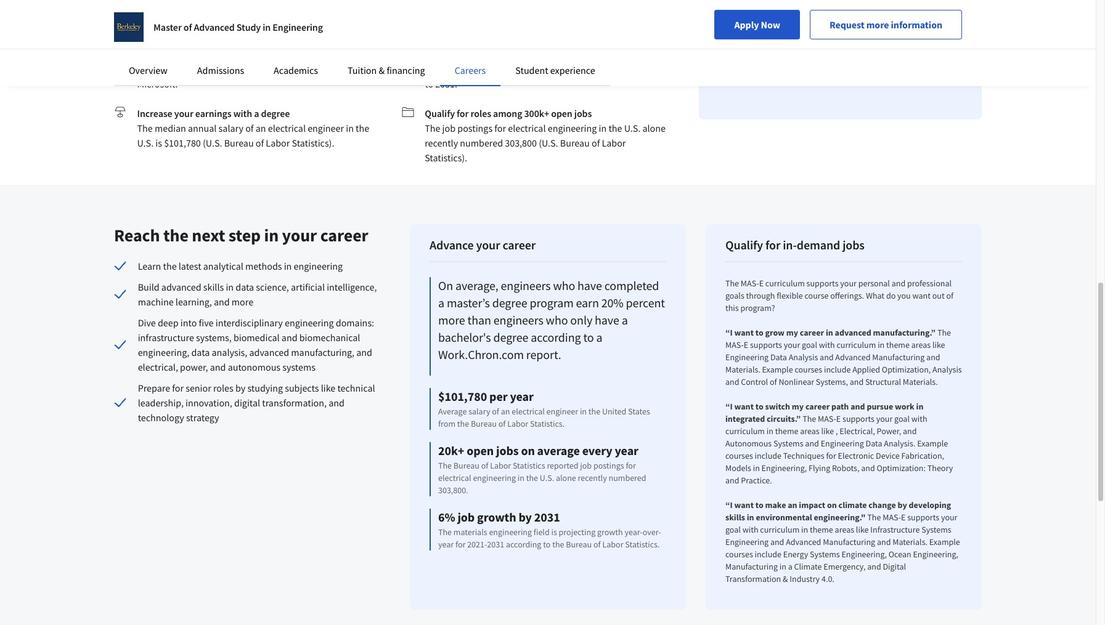 Task type: describe. For each thing, give the bounding box(es) containing it.
states
[[628, 406, 650, 417]]

manufacturing."
[[874, 327, 936, 339]]

,
[[836, 426, 838, 437]]

for inside '6% job growth by 2031 the materials engineering field is projecting growth year-over- year for 2021-2031 according to the bureau of labor statistics.'
[[456, 540, 466, 551]]

bureau inside 20k+ open jobs on average every year the bureau of labor statistics reported job postings for electrical engineering in the u.s. alone recently numbered 303,800.
[[454, 461, 480, 472]]

1 vertical spatial who
[[546, 313, 568, 328]]

in inside 20k+ open jobs on average every year the bureau of labor statistics reported job postings for electrical engineering in the u.s. alone recently numbered 303,800.
[[518, 473, 525, 484]]

path
[[832, 401, 849, 413]]

and up energy
[[771, 537, 785, 548]]

0 vertical spatial analysis
[[789, 352, 818, 363]]

include for career
[[824, 364, 851, 376]]

among
[[493, 107, 523, 120]]

your inside the mas-e supports your goal with curriculum in theme areas like engineering data analysis and advanced manufacturing and materials. example courses include applied optimization, analysis and control of nonlinear systems, and structural materials.
[[784, 340, 801, 351]]

intelligence,
[[327, 281, 377, 294]]

tuition & financing link
[[348, 64, 425, 76]]

like for "i want to switch my career path and pursue work in integrated circuits."
[[822, 426, 834, 437]]

this
[[726, 303, 739, 314]]

spring for july 22, 2024:
[[781, 74, 808, 86]]

courses inside the mas-e supports your goal with curriculum in theme areas like , electrical, power, and autonomous systems and engineering data analysis. example courses include techniques for electronic device fabrication, models in engineering, flying robots, and optimization: theory and practice.
[[726, 451, 753, 462]]

1 horizontal spatial growth
[[598, 527, 623, 538]]

systems inside the mas-e supports your goal with curriculum in theme areas like , electrical, power, and autonomous systems and engineering data analysis. example courses include techniques for electronic device fabrication, models in engineering, flying robots, and optimization: theory and practice.
[[774, 438, 804, 450]]

student experience
[[516, 64, 595, 76]]

a inside work at a top company after graduation berkeley engineering grads have gone to work at amazon, apple, boeing, google, tesla, lockheed martin, dell, and microsoft.
[[171, 33, 176, 46]]

materials. for "i want to make an impact on climate change by developing skills in environmental engineering."
[[893, 537, 928, 548]]

roles inside qualify for roles among 300k+ open jobs the job postings for electrical engineering in the u.s. alone recently numbered 303,800 (u.s. bureau of labor statistics).
[[471, 107, 491, 120]]

according inside '6% job growth by 2031 the materials engineering field is projecting growth year-over- year for 2021-2031 according to the bureau of labor statistics.'
[[506, 540, 542, 551]]

(u.s. inside qualify for roles among 300k+ open jobs the job postings for electrical engineering in the u.s. alone recently numbered 303,800 (u.s. bureau of labor statistics).
[[539, 137, 558, 149]]

microsoft.
[[137, 78, 178, 90]]

your inside the increase your earnings with a degree the median annual salary of an electrical engineer in the u.s. is $101,780 (u.s. bureau of labor statistics).
[[174, 107, 193, 120]]

1 horizontal spatial engineering,
[[842, 549, 887, 561]]

april
[[719, 20, 740, 32]]

methods
[[245, 260, 282, 273]]

academics link
[[274, 64, 318, 76]]

and down domains:
[[357, 347, 372, 359]]

1 vertical spatial degree
[[492, 295, 528, 311]]

e for course
[[759, 278, 764, 289]]

the inside the increase your earnings with a degree the median annual salary of an electrical engineer in the u.s. is $101,780 (u.s. bureau of labor statistics).
[[356, 122, 369, 134]]

from inside the u.s. bureau of labor statistics expects the number of materials engineering jobs to grow by 6 percent from 2021 to 2031.
[[622, 63, 641, 75]]

of inside '6% job growth by 2031 the materials engineering field is projecting growth year-over- year for 2021-2031 according to the bureau of labor statistics.'
[[594, 540, 601, 551]]

advanced for "i want to grow my career in advanced manufacturing."
[[836, 352, 871, 363]]

dive
[[138, 317, 156, 329]]

senior
[[186, 382, 211, 395]]

in inside "i want to switch my career path and pursue work in integrated circuits."
[[917, 401, 924, 413]]

for inside 20k+ open jobs on average every year the bureau of labor statistics reported job postings for electrical engineering in the u.s. alone recently numbered 303,800.
[[626, 461, 636, 472]]

and down applied
[[850, 377, 864, 388]]

include for impact
[[755, 549, 782, 561]]

1 horizontal spatial 2031
[[535, 510, 560, 525]]

after
[[235, 33, 255, 46]]

reach
[[114, 224, 160, 247]]

"i want to grow my career in advanced manufacturing."
[[726, 327, 936, 339]]

admissions
[[197, 64, 244, 76]]

control
[[741, 377, 768, 388]]

degree inside the increase your earnings with a degree the median annual salary of an electrical engineer in the u.s. is $101,780 (u.s. bureau of labor statistics).
[[261, 107, 290, 120]]

2 horizontal spatial engineering,
[[914, 549, 959, 561]]

field
[[534, 527, 550, 538]]

2021-
[[467, 540, 487, 551]]

bachelor's
[[438, 330, 491, 345]]

engineering inside the mas-e supports your goal with curriculum in theme areas like , electrical, power, and autonomous systems and engineering data analysis. example courses include techniques for electronic device fabrication, models in engineering, flying robots, and optimization: theory and practice.
[[821, 438, 864, 450]]

2 horizontal spatial systems
[[922, 525, 952, 536]]

machine
[[138, 296, 174, 308]]

salary inside the increase your earnings with a degree the median annual salary of an electrical engineer in the u.s. is $101,780 (u.s. bureau of labor statistics).
[[219, 122, 244, 134]]

0 vertical spatial who
[[553, 278, 575, 294]]

qualify for qualify for roles among 300k+ open jobs the job postings for electrical engineering in the u.s. alone recently numbered 303,800 (u.s. bureau of labor statistics).
[[425, 107, 455, 120]]

your inside the mas-e supports your goal with curriculum in theme areas like , electrical, power, and autonomous systems and engineering data analysis. example courses include techniques for electronic device fabrication, models in engineering, flying robots, and optimization: theory and practice.
[[877, 414, 893, 425]]

models
[[726, 463, 752, 474]]

apply now button
[[715, 10, 800, 39]]

year inside '6% job growth by 2031 the materials engineering field is projecting growth year-over- year for 2021-2031 according to the bureau of labor statistics.'
[[438, 540, 454, 551]]

2 vertical spatial systems
[[810, 549, 840, 561]]

electrical inside the increase your earnings with a degree the median annual salary of an electrical engineer in the u.s. is $101,780 (u.s. bureau of labor statistics).
[[268, 122, 306, 134]]

u.s. inside the increase your earnings with a degree the median annual salary of an electrical engineer in the u.s. is $101,780 (u.s. bureau of labor statistics).
[[137, 137, 154, 149]]

2 vertical spatial manufacturing
[[726, 562, 778, 573]]

professional
[[908, 278, 952, 289]]

circuits."
[[767, 414, 801, 425]]

autonomous
[[228, 361, 281, 374]]

manufacturing for systems
[[823, 537, 876, 548]]

power,
[[877, 426, 902, 437]]

0 horizontal spatial growth
[[477, 510, 516, 525]]

your up artificial
[[282, 224, 317, 247]]

dell,
[[331, 63, 349, 75]]

graduation
[[257, 33, 303, 46]]

want for "i want to switch my career path and pursue work in integrated circuits."
[[735, 401, 754, 413]]

1 vertical spatial analysis
[[933, 364, 962, 376]]

prepare
[[138, 382, 170, 395]]

20%
[[602, 295, 624, 311]]

engineering inside the mas-e supports your goal with curriculum in theme areas like engineering data analysis and advanced manufacturing and materials. example courses include applied optimization, analysis and control of nonlinear systems, and structural materials.
[[726, 352, 769, 363]]

areas for engineering,
[[835, 525, 855, 536]]

goal for power,
[[895, 414, 910, 425]]

advance your career
[[430, 237, 536, 253]]

average
[[438, 406, 467, 417]]

0 vertical spatial at
[[161, 33, 169, 46]]

a down on
[[438, 295, 445, 311]]

"i want to make an impact on climate change by developing skills in environmental engineering."
[[726, 500, 952, 524]]

of inside qualify for roles among 300k+ open jobs the job postings for electrical engineering in the u.s. alone recently numbered 303,800 (u.s. bureau of labor statistics).
[[592, 137, 600, 149]]

only
[[571, 313, 593, 328]]

6% job growth by 2031 the materials engineering field is projecting growth year-over- year for 2021-2031 according to the bureau of labor statistics.
[[438, 510, 661, 551]]

jobs inside 20k+ open jobs on average every year the bureau of labor statistics reported job postings for electrical engineering in the u.s. alone recently numbered 303,800.
[[496, 443, 519, 459]]

biomechanical
[[300, 332, 360, 344]]

now
[[761, 18, 781, 31]]

percent inside the u.s. bureau of labor statistics expects the number of materials engineering jobs to grow by 6 percent from 2021 to 2031.
[[588, 63, 620, 75]]

electrical inside qualify for roles among 300k+ open jobs the job postings for electrical engineering in the u.s. alone recently numbered 303,800 (u.s. bureau of labor statistics).
[[508, 122, 546, 134]]

2024: for april 1, 2024:
[[752, 20, 776, 32]]

0 vertical spatial engineers
[[501, 278, 551, 294]]

"i for "i want to grow my career in advanced manufacturing."
[[726, 327, 733, 339]]

and inside build advanced skills in data science, artificial intelligence, machine learning, and more
[[214, 296, 230, 308]]

and left the control
[[726, 377, 740, 388]]

build
[[138, 281, 160, 294]]

20k+ open jobs on average every year the bureau of labor statistics reported job postings for electrical engineering in the u.s. alone recently numbered 303,800.
[[438, 443, 647, 496]]

curriculum for grow
[[837, 340, 876, 351]]

for down 2031.
[[457, 107, 469, 120]]

and inside "i want to switch my career path and pursue work in integrated circuits."
[[851, 401, 865, 413]]

postings inside qualify for roles among 300k+ open jobs the job postings for electrical engineering in the u.s. alone recently numbered 303,800 (u.s. bureau of labor statistics).
[[458, 122, 493, 134]]

qualify for in-demand jobs
[[726, 237, 865, 253]]

student experience link
[[516, 64, 595, 76]]

1 vertical spatial materials.
[[903, 377, 938, 388]]

like inside prepare for senior roles by studying subjects like technical leadership, innovation, digital transformation, and technology strategy
[[321, 382, 336, 395]]

like for "i want to grow my career in advanced manufacturing."
[[933, 340, 946, 351]]

u.s. inside qualify for roles among 300k+ open jobs the job postings for electrical engineering in the u.s. alone recently numbered 303,800 (u.s. bureau of labor statistics).
[[624, 122, 641, 134]]

priority
[[834, 47, 865, 59]]

1 vertical spatial at
[[328, 48, 337, 60]]

data inside the mas-e supports your goal with curriculum in theme areas like engineering data analysis and advanced manufacturing and materials. example courses include applied optimization, analysis and control of nonlinear systems, and structural materials.
[[771, 352, 787, 363]]

in inside qualify for roles among 300k+ open jobs the job postings for electrical engineering in the u.s. alone recently numbered 303,800 (u.s. bureau of labor statistics).
[[599, 122, 607, 134]]

electrical inside $101,780 per year average salary of an electrical engineer in the united states from the bureau of labor statistics.
[[512, 406, 545, 417]]

supports for on
[[908, 512, 940, 524]]

electrical inside 20k+ open jobs on average every year the bureau of labor statistics reported job postings for electrical engineering in the u.s. alone recently numbered 303,800.
[[438, 473, 471, 484]]

the inside 20k+ open jobs on average every year the bureau of labor statistics reported job postings for electrical engineering in the u.s. alone recently numbered 303,800.
[[526, 473, 538, 484]]

flying
[[809, 463, 831, 474]]

careers link
[[455, 64, 486, 76]]

6
[[581, 63, 586, 75]]

martin,
[[300, 63, 329, 75]]

0 horizontal spatial advanced
[[194, 21, 235, 33]]

systems
[[283, 361, 316, 374]]

strategy
[[186, 412, 219, 424]]

6%
[[438, 510, 455, 525]]

a down 20%
[[622, 313, 628, 328]]

to left experience
[[536, 63, 544, 75]]

emergency,
[[824, 562, 866, 573]]

work inside work at a top company after graduation berkeley engineering grads have gone to work at amazon, apple, boeing, google, tesla, lockheed martin, dell, and microsoft.
[[306, 48, 327, 60]]

career inside "i want to switch my career path and pursue work in integrated circuits."
[[806, 401, 830, 413]]

more inside the on average, engineers who have completed a master's degree program earn 20% percent more than engineers who only have a bachelor's degree according to a work.chron.com report.
[[438, 313, 465, 328]]

advance
[[430, 237, 474, 253]]

mas- for infrastructure
[[883, 512, 902, 524]]

the mas-e supports your goal with curriculum in theme areas like engineering data analysis and advanced manufacturing and materials. example courses include applied optimization, analysis and control of nonlinear systems, and structural materials.
[[726, 327, 962, 388]]

engineering."
[[814, 512, 866, 524]]

1 vertical spatial engineers
[[494, 313, 544, 328]]

and inside prepare for senior roles by studying subjects like technical leadership, innovation, digital transformation, and technology strategy
[[329, 397, 345, 409]]

to inside "i want to switch my career path and pursue work in integrated circuits."
[[756, 401, 764, 413]]

engineering inside the mas-e supports your goal with curriculum in theme areas like infrastructure systems engineering and advanced manufacturing and materials. example courses include energy systems engineering, ocean engineering, manufacturing in a climate emergency, and digital transformation & industry 4.0.
[[726, 537, 769, 548]]

final for 2025
[[831, 74, 852, 86]]

and up optimization,
[[927, 352, 941, 363]]

electrical,
[[138, 361, 178, 374]]

labor inside '6% job growth by 2031 the materials engineering field is projecting growth year-over- year for 2021-2031 according to the bureau of labor statistics.'
[[603, 540, 624, 551]]

step
[[229, 224, 261, 247]]

materials inside '6% job growth by 2031 the materials engineering field is projecting growth year-over- year for 2021-2031 according to the bureau of labor statistics.'
[[454, 527, 488, 538]]

jobs inside the u.s. bureau of labor statistics expects the number of materials engineering jobs to grow by 6 percent from 2021 to 2031.
[[517, 63, 534, 75]]

supports inside the mas-e curriculum supports your personal and professional goals through flexible course offerings. what do you want out of this program?
[[807, 278, 839, 289]]

top
[[178, 33, 192, 46]]

and down 'models'
[[726, 475, 740, 487]]

0 vertical spatial &
[[379, 64, 385, 76]]

engineer inside $101,780 per year average salary of an electrical engineer in the united states from the bureau of labor statistics.
[[547, 406, 578, 417]]

and up techniques in the right of the page
[[806, 438, 819, 450]]

materials. for "i want to grow my career in advanced manufacturing."
[[726, 364, 761, 376]]

the inside the u.s. bureau of labor statistics expects the number of materials engineering jobs to grow by 6 percent from 2021 to 2031.
[[601, 48, 615, 60]]

overview link
[[129, 64, 168, 76]]

roles inside prepare for senior roles by studying subjects like technical leadership, innovation, digital transformation, and technology strategy
[[213, 382, 234, 395]]

2021
[[643, 63, 663, 75]]

and down the analysis,
[[210, 361, 226, 374]]

engineering inside dive deep into five interdisciplinary engineering domains: infrastructure systems, biomedical and biomechanical engineering, data analysis, advanced manufacturing, and electrical, power, and autonomous systems
[[285, 317, 334, 329]]

academics
[[274, 64, 318, 76]]

engineering inside 20k+ open jobs on average every year the bureau of labor statistics reported job postings for electrical engineering in the u.s. alone recently numbered 303,800.
[[473, 473, 516, 484]]

theme for optimization,
[[887, 340, 910, 351]]

june
[[719, 47, 741, 59]]

areas for techniques
[[801, 426, 820, 437]]

engineering up gone at left
[[273, 21, 323, 33]]

courses for grow
[[795, 364, 823, 376]]

over-
[[643, 527, 661, 538]]

303,800.
[[438, 485, 468, 496]]

salary inside $101,780 per year average salary of an electrical engineer in the united states from the bureau of labor statistics.
[[469, 406, 490, 417]]

open inside 20k+ open jobs on average every year the bureau of labor statistics reported job postings for electrical engineering in the u.s. alone recently numbered 303,800.
[[467, 443, 494, 459]]

environmental
[[756, 512, 813, 524]]

22,
[[740, 74, 753, 86]]

an inside $101,780 per year average salary of an electrical engineer in the united states from the bureau of labor statistics.
[[501, 406, 510, 417]]

in inside the mas-e supports your goal with curriculum in theme areas like engineering data analysis and advanced manufacturing and materials. example courses include applied optimization, analysis and control of nonlinear systems, and structural materials.
[[878, 340, 885, 351]]

& inside the mas-e supports your goal with curriculum in theme areas like infrastructure systems engineering and advanced manufacturing and materials. example courses include energy systems engineering, ocean engineering, manufacturing in a climate emergency, and digital transformation & industry 4.0.
[[783, 574, 788, 585]]

materials inside the u.s. bureau of labor statistics expects the number of materials engineering jobs to grow by 6 percent from 2021 to 2031.
[[425, 63, 464, 75]]

data inside the mas-e supports your goal with curriculum in theme areas like , electrical, power, and autonomous systems and engineering data analysis. example courses include techniques for electronic device fabrication, models in engineering, flying robots, and optimization: theory and practice.
[[866, 438, 883, 450]]

the inside the increase your earnings with a degree the median annual salary of an electrical engineer in the u.s. is $101,780 (u.s. bureau of labor statistics).
[[137, 122, 153, 134]]

jobs inside qualify for roles among 300k+ open jobs the job postings for electrical engineering in the u.s. alone recently numbered 303,800 (u.s. bureau of labor statistics).
[[575, 107, 592, 120]]

application for fall  2024 final application deadline
[[838, 20, 885, 32]]

google,
[[199, 63, 230, 75]]

your right advance
[[476, 237, 500, 253]]

the u.s. bureau of labor statistics expects the number of materials engineering jobs to grow by 6 percent from 2021 to 2031.
[[425, 48, 663, 90]]

jobs right demand
[[843, 237, 865, 253]]

is inside the increase your earnings with a degree the median annual salary of an electrical engineer in the u.s. is $101,780 (u.s. bureau of labor statistics).
[[156, 137, 162, 149]]

(u.s. inside the increase your earnings with a degree the median annual salary of an electrical engineer in the u.s. is $101,780 (u.s. bureau of labor statistics).
[[203, 137, 222, 149]]

u.s. inside the u.s. bureau of labor statistics expects the number of materials engineering jobs to grow by 6 percent from 2021 to 2031.
[[443, 48, 459, 60]]

e for engineering
[[744, 340, 749, 351]]

innovation,
[[186, 397, 232, 409]]

by inside "i want to make an impact on climate change by developing skills in environmental engineering."
[[898, 500, 907, 511]]

of inside 20k+ open jobs on average every year the bureau of labor statistics reported job postings for electrical engineering in the u.s. alone recently numbered 303,800.
[[481, 461, 489, 472]]

pursue
[[867, 401, 894, 413]]

you
[[898, 290, 911, 302]]

statistics). inside qualify for roles among 300k+ open jobs the job postings for electrical engineering in the u.s. alone recently numbered 303,800 (u.s. bureau of labor statistics).
[[425, 152, 468, 164]]

like for "i want to make an impact on climate change by developing skills in environmental engineering."
[[856, 525, 869, 536]]

the inside qualify for roles among 300k+ open jobs the job postings for electrical engineering in the u.s. alone recently numbered 303,800 (u.s. bureau of labor statistics).
[[609, 122, 622, 134]]

2 vertical spatial have
[[595, 313, 620, 328]]

dive deep into five interdisciplinary engineering domains: infrastructure systems, biomedical and biomechanical engineering, data analysis, advanced manufacturing, and electrical, power, and autonomous systems
[[138, 317, 374, 374]]

2031.
[[435, 78, 458, 90]]

$101,780 inside the increase your earnings with a degree the median annual salary of an electrical engineer in the u.s. is $101,780 (u.s. bureau of labor statistics).
[[164, 137, 201, 149]]

in inside the increase your earnings with a degree the median annual salary of an electrical engineer in the u.s. is $101,780 (u.s. bureau of labor statistics).
[[346, 122, 354, 134]]

apple,
[[137, 63, 163, 75]]

engineer inside the increase your earnings with a degree the median annual salary of an electrical engineer in the u.s. is $101,780 (u.s. bureau of labor statistics).
[[308, 122, 344, 134]]

2024
[[794, 20, 814, 32]]

switch
[[766, 401, 791, 413]]

the inside qualify for roles among 300k+ open jobs the job postings for electrical engineering in the u.s. alone recently numbered 303,800 (u.s. bureau of labor statistics).
[[425, 122, 441, 134]]

flexible
[[777, 290, 803, 302]]

bureau inside the increase your earnings with a degree the median annual salary of an electrical engineer in the u.s. is $101,780 (u.s. bureau of labor statistics).
[[224, 137, 254, 149]]

statistics inside the u.s. bureau of labor statistics expects the number of materials engineering jobs to grow by 6 percent from 2021 to 2031.
[[529, 48, 566, 60]]

mas- for course
[[741, 278, 759, 289]]

by inside prepare for senior roles by studying subjects like technical leadership, innovation, digital transformation, and technology strategy
[[236, 382, 246, 395]]

five
[[199, 317, 214, 329]]

1 horizontal spatial grow
[[766, 327, 785, 339]]

a down the earn at the right top
[[597, 330, 603, 345]]

for inside the mas-e supports your goal with curriculum in theme areas like , electrical, power, and autonomous systems and engineering data analysis. example courses include techniques for electronic device fabrication, models in engineering, flying robots, and optimization: theory and practice.
[[827, 451, 837, 462]]

2 vertical spatial degree
[[494, 330, 529, 345]]

open inside qualify for roles among 300k+ open jobs the job postings for electrical engineering in the u.s. alone recently numbered 303,800 (u.s. bureau of labor statistics).
[[551, 107, 573, 120]]

per
[[490, 389, 508, 405]]

request more information
[[830, 18, 943, 31]]

to down the program? at the right
[[756, 327, 764, 339]]

number
[[617, 48, 649, 60]]

engineering, inside the mas-e supports your goal with curriculum in theme areas like , electrical, power, and autonomous systems and engineering data analysis. example courses include techniques for electronic device fabrication, models in engineering, flying robots, and optimization: theory and practice.
[[762, 463, 807, 474]]

work inside "i want to switch my career path and pursue work in integrated circuits."
[[895, 401, 915, 413]]



Task type: vqa. For each thing, say whether or not it's contained in the screenshot.


Task type: locate. For each thing, give the bounding box(es) containing it.
alone inside 20k+ open jobs on average every year the bureau of labor statistics reported job postings for electrical engineering in the u.s. alone recently numbered 303,800.
[[556, 473, 576, 484]]

spring right "22,"
[[781, 74, 808, 86]]

application for spring 2025 final application deadline
[[854, 74, 901, 86]]

berkeley
[[137, 48, 173, 60]]

theme inside the mas-e supports your goal with curriculum in theme areas like engineering data analysis and advanced manufacturing and materials. example courses include applied optimization, analysis and control of nonlinear systems, and structural materials.
[[887, 340, 910, 351]]

the inside '6% job growth by 2031 the materials engineering field is projecting growth year-over- year for 2021-2031 according to the bureau of labor statistics.'
[[553, 540, 564, 551]]

the up financing
[[425, 48, 441, 60]]

offerings.
[[831, 290, 865, 302]]

on average, engineers who have completed a master's degree program earn 20% percent more than engineers who only have a bachelor's degree according to a work.chron.com report.
[[438, 278, 665, 363]]

and down infrastructure
[[877, 537, 891, 548]]

theme for include
[[776, 426, 799, 437]]

bureau down per
[[471, 419, 497, 430]]

$101,780
[[164, 137, 201, 149], [438, 389, 487, 405]]

bureau up careers link
[[461, 48, 490, 60]]

master of advanced study in engineering
[[154, 21, 323, 33]]

of inside the mas-e curriculum supports your personal and professional goals through flexible course offerings. what do you want out of this program?
[[947, 290, 954, 302]]

an right annual
[[256, 122, 266, 134]]

1 horizontal spatial data
[[866, 438, 883, 450]]

1 vertical spatial 2024:
[[758, 47, 782, 59]]

"i for "i want to make an impact on climate change by developing skills in environmental engineering."
[[726, 500, 733, 511]]

your inside the mas-e curriculum supports your personal and professional goals through flexible course offerings. what do you want out of this program?
[[841, 278, 857, 289]]

is
[[156, 137, 162, 149], [552, 527, 557, 538]]

theme down circuits."
[[776, 426, 799, 437]]

2024: right "22,"
[[755, 74, 779, 86]]

labor inside the u.s. bureau of labor statistics expects the number of materials engineering jobs to grow by 6 percent from 2021 to 2031.
[[503, 48, 527, 60]]

the down 'out'
[[938, 327, 951, 339]]

your up median
[[174, 107, 193, 120]]

to inside the on average, engineers who have completed a master's degree program earn 20% percent more than engineers who only have a bachelor's degree according to a work.chron.com report.
[[584, 330, 594, 345]]

program?
[[741, 303, 776, 314]]

postings inside 20k+ open jobs on average every year the bureau of labor statistics reported job postings for electrical engineering in the u.s. alone recently numbered 303,800.
[[594, 461, 624, 472]]

theme down manufacturing."
[[887, 340, 910, 351]]

deadline for spring 2025 priority application deadline
[[916, 47, 952, 59]]

job inside 20k+ open jobs on average every year the bureau of labor statistics reported job postings for electrical engineering in the u.s. alone recently numbered 303,800.
[[580, 461, 592, 472]]

like inside the mas-e supports your goal with curriculum in theme areas like engineering data analysis and advanced manufacturing and materials. example courses include applied optimization, analysis and control of nonlinear systems, and structural materials.
[[933, 340, 946, 351]]

degree down average, at top
[[492, 295, 528, 311]]

into
[[181, 317, 197, 329]]

& right tuition
[[379, 64, 385, 76]]

in-
[[783, 237, 797, 253]]

and down amazon,
[[351, 63, 367, 75]]

of
[[184, 21, 192, 33], [492, 48, 501, 60], [651, 48, 659, 60], [246, 122, 254, 134], [256, 137, 264, 149], [592, 137, 600, 149], [947, 290, 954, 302], [770, 377, 777, 388], [492, 406, 499, 417], [499, 419, 506, 430], [481, 461, 489, 472], [594, 540, 601, 551]]

latest
[[179, 260, 201, 273]]

1 vertical spatial deadline
[[916, 47, 952, 59]]

2 vertical spatial materials.
[[893, 537, 928, 548]]

in inside $101,780 per year average salary of an electrical engineer in the united states from the bureau of labor statistics.
[[580, 406, 587, 417]]

engineer
[[308, 122, 344, 134], [547, 406, 578, 417]]

median
[[155, 122, 186, 134]]

0 horizontal spatial on
[[521, 443, 535, 459]]

electrical,
[[840, 426, 875, 437]]

advanced
[[194, 21, 235, 33], [836, 352, 871, 363], [786, 537, 822, 548]]

statistics up student experience
[[529, 48, 566, 60]]

like right subjects
[[321, 382, 336, 395]]

according inside the on average, engineers who have completed a master's degree program earn 20% percent more than engineers who only have a bachelor's degree according to a work.chron.com report.
[[531, 330, 581, 345]]

areas inside the mas-e supports your goal with curriculum in theme areas like infrastructure systems engineering and advanced manufacturing and materials. example courses include energy systems engineering, ocean engineering, manufacturing in a climate emergency, and digital transformation & industry 4.0.
[[835, 525, 855, 536]]

practice.
[[741, 475, 772, 487]]

1 vertical spatial statistics
[[513, 461, 545, 472]]

engineers up program
[[501, 278, 551, 294]]

0 horizontal spatial statistics.
[[530, 419, 565, 430]]

skills inside "i want to make an impact on climate change by developing skills in environmental engineering."
[[726, 512, 745, 524]]

science,
[[256, 281, 289, 294]]

my for switch
[[792, 401, 804, 413]]

2025 for final
[[810, 74, 829, 86]]

data
[[771, 352, 787, 363], [866, 438, 883, 450]]

uc berkeley college of engineering logo image
[[114, 12, 144, 42]]

supports for path
[[843, 414, 875, 425]]

bureau inside qualify for roles among 300k+ open jobs the job postings for electrical engineering in the u.s. alone recently numbered 303,800 (u.s. bureau of labor statistics).
[[560, 137, 590, 149]]

materials. inside the mas-e supports your goal with curriculum in theme areas like infrastructure systems engineering and advanced manufacturing and materials. example courses include energy systems engineering, ocean engineering, manufacturing in a climate emergency, and digital transformation & industry 4.0.
[[893, 537, 928, 548]]

at
[[161, 33, 169, 46], [328, 48, 337, 60]]

the mas-e supports your goal with curriculum in theme areas like , electrical, power, and autonomous systems and engineering data analysis. example courses include techniques for electronic device fabrication, models in engineering, flying robots, and optimization: theory and practice.
[[726, 414, 953, 487]]

1 vertical spatial "i
[[726, 401, 733, 413]]

e inside the mas-e supports your goal with curriculum in theme areas like infrastructure systems engineering and advanced manufacturing and materials. example courses include energy systems engineering, ocean engineering, manufacturing in a climate emergency, and digital transformation & industry 4.0.
[[902, 512, 906, 524]]

to inside work at a top company after graduation berkeley engineering grads have gone to work at amazon, apple, boeing, google, tesla, lockheed martin, dell, and microsoft.
[[295, 48, 304, 60]]

0 horizontal spatial analysis
[[789, 352, 818, 363]]

systems,
[[196, 332, 232, 344]]

supports down developing
[[908, 512, 940, 524]]

july 22, 2024: spring 2025 final application deadline
[[719, 74, 939, 86]]

0 horizontal spatial data
[[191, 347, 210, 359]]

nonlinear
[[779, 377, 815, 388]]

0 vertical spatial is
[[156, 137, 162, 149]]

numbered inside 20k+ open jobs on average every year the bureau of labor statistics reported job postings for electrical engineering in the u.s. alone recently numbered 303,800.
[[609, 473, 647, 484]]

july
[[719, 74, 738, 86]]

advanced inside the mas-e supports your goal with curriculum in theme areas like infrastructure systems engineering and advanced manufacturing and materials. example courses include energy systems engineering, ocean engineering, manufacturing in a climate emergency, and digital transformation & industry 4.0.
[[786, 537, 822, 548]]

0 vertical spatial theme
[[887, 340, 910, 351]]

1 vertical spatial advanced
[[836, 352, 871, 363]]

labor inside 20k+ open jobs on average every year the bureau of labor statistics reported job postings for electrical engineering in the u.s. alone recently numbered 303,800.
[[490, 461, 511, 472]]

climate
[[795, 562, 822, 573]]

areas for analysis
[[912, 340, 931, 351]]

0 horizontal spatial salary
[[219, 122, 244, 134]]

have up the earn at the right top
[[578, 278, 602, 294]]

1 vertical spatial statistics.
[[625, 540, 660, 551]]

1 vertical spatial roles
[[213, 382, 234, 395]]

april 1, 2024: fall  2024 final application deadline
[[719, 20, 924, 32]]

0 vertical spatial year
[[510, 389, 534, 405]]

work
[[137, 33, 159, 46]]

1 vertical spatial include
[[755, 451, 782, 462]]

curriculum up flexible
[[766, 278, 805, 289]]

mas- down this
[[726, 340, 744, 351]]

data inside build advanced skills in data science, artificial intelligence, machine learning, and more
[[236, 281, 254, 294]]

systems up techniques in the right of the page
[[774, 438, 804, 450]]

is inside '6% job growth by 2031 the materials engineering field is projecting growth year-over- year for 2021-2031 according to the bureau of labor statistics.'
[[552, 527, 557, 538]]

for left in-
[[766, 237, 781, 253]]

your up offerings.
[[841, 278, 857, 289]]

1 horizontal spatial year
[[510, 389, 534, 405]]

to down only
[[584, 330, 594, 345]]

goal inside the mas-e supports your goal with curriculum in theme areas like infrastructure systems engineering and advanced manufacturing and materials. example courses include energy systems engineering, ocean engineering, manufacturing in a climate emergency, and digital transformation & industry 4.0.
[[726, 525, 741, 536]]

alone inside qualify for roles among 300k+ open jobs the job postings for electrical engineering in the u.s. alone recently numbered 303,800 (u.s. bureau of labor statistics).
[[643, 122, 666, 134]]

2 vertical spatial include
[[755, 549, 782, 561]]

1 horizontal spatial more
[[438, 313, 465, 328]]

according
[[531, 330, 581, 345], [506, 540, 542, 551]]

0 horizontal spatial job
[[443, 122, 456, 134]]

the down 20k+
[[438, 461, 452, 472]]

0 horizontal spatial work
[[306, 48, 327, 60]]

and up systems
[[282, 332, 298, 344]]

1 horizontal spatial data
[[236, 281, 254, 294]]

advanced for "i want to make an impact on climate change by developing skills in environmental engineering."
[[786, 537, 822, 548]]

expects
[[568, 48, 599, 60]]

subjects
[[285, 382, 319, 395]]

curriculum inside the mas-e curriculum supports your personal and professional goals through flexible course offerings. what do you want out of this program?
[[766, 278, 805, 289]]

1 (u.s. from the left
[[203, 137, 222, 149]]

0 vertical spatial qualify
[[425, 107, 455, 120]]

1 vertical spatial grow
[[766, 327, 785, 339]]

with inside the increase your earnings with a degree the median annual salary of an electrical engineer in the u.s. is $101,780 (u.s. bureau of labor statistics).
[[233, 107, 252, 120]]

with for "i want to make an impact on climate change by developing skills in environmental engineering."
[[743, 525, 759, 536]]

engineering
[[273, 21, 323, 33], [175, 48, 224, 60], [726, 352, 769, 363], [821, 438, 864, 450], [726, 537, 769, 548]]

0 vertical spatial more
[[867, 18, 889, 31]]

application for spring 2025 priority application deadline
[[867, 47, 914, 59]]

0 horizontal spatial an
[[256, 122, 266, 134]]

climate
[[839, 500, 867, 511]]

advanced inside dive deep into five interdisciplinary engineering domains: infrastructure systems, biomedical and biomechanical engineering, data analysis, advanced manufacturing, and electrical, power, and autonomous systems
[[249, 347, 289, 359]]

more inside build advanced skills in data science, artificial intelligence, machine learning, and more
[[232, 296, 253, 308]]

0 vertical spatial application
[[838, 20, 885, 32]]

0 vertical spatial 2031
[[535, 510, 560, 525]]

curriculum down environmental
[[761, 525, 800, 536]]

example inside the mas-e supports your goal with curriculum in theme areas like engineering data analysis and advanced manufacturing and materials. example courses include applied optimization, analysis and control of nonlinear systems, and structural materials.
[[763, 364, 793, 376]]

2 (u.s. from the left
[[539, 137, 558, 149]]

percent inside the on average, engineers who have completed a master's degree program earn 20% percent more than engineers who only have a bachelor's degree according to a work.chron.com report.
[[626, 295, 665, 311]]

my for grow
[[787, 327, 799, 339]]

0 vertical spatial statistics).
[[292, 137, 334, 149]]

1 horizontal spatial &
[[783, 574, 788, 585]]

from inside $101,780 per year average salary of an electrical engineer in the united states from the bureau of labor statistics.
[[438, 419, 456, 430]]

e for ,
[[837, 414, 841, 425]]

include down autonomous
[[755, 451, 782, 462]]

and inside the mas-e curriculum supports your personal and professional goals through flexible course offerings. what do you want out of this program?
[[892, 278, 906, 289]]

on inside 20k+ open jobs on average every year the bureau of labor statistics reported job postings for electrical engineering in the u.s. alone recently numbered 303,800.
[[521, 443, 535, 459]]

at right 'work'
[[161, 33, 169, 46]]

theme down engineering."
[[810, 525, 834, 536]]

qualify for qualify for in-demand jobs
[[726, 237, 763, 253]]

theme inside the mas-e supports your goal with curriculum in theme areas like , electrical, power, and autonomous systems and engineering data analysis. example courses include techniques for electronic device fabrication, models in engineering, flying robots, and optimization: theory and practice.
[[776, 426, 799, 437]]

materials. up ocean
[[893, 537, 928, 548]]

0 horizontal spatial postings
[[458, 122, 493, 134]]

mas- inside the mas-e curriculum supports your personal and professional goals through flexible course offerings. what do you want out of this program?
[[741, 278, 759, 289]]

want inside the mas-e curriculum supports your personal and professional goals through flexible course offerings. what do you want out of this program?
[[913, 290, 931, 302]]

the mas-e supports your goal with curriculum in theme areas like infrastructure systems engineering and advanced manufacturing and materials. example courses include energy systems engineering, ocean engineering, manufacturing in a climate emergency, and digital transformation & industry 4.0.
[[726, 512, 961, 585]]

0 vertical spatial alone
[[643, 122, 666, 134]]

skills down analytical
[[203, 281, 224, 294]]

goal for analysis
[[802, 340, 818, 351]]

goal for engineering
[[726, 525, 741, 536]]

with down environmental
[[743, 525, 759, 536]]

"i
[[726, 327, 733, 339], [726, 401, 733, 413], [726, 500, 733, 511]]

1 vertical spatial numbered
[[609, 473, 647, 484]]

and up analysis.
[[903, 426, 917, 437]]

statistics. inside '6% job growth by 2031 the materials engineering field is projecting growth year-over- year for 2021-2031 according to the bureau of labor statistics.'
[[625, 540, 660, 551]]

0 horizontal spatial at
[[161, 33, 169, 46]]

2024: for june 11, 2024:
[[758, 47, 782, 59]]

0 vertical spatial materials
[[425, 63, 464, 75]]

0 vertical spatial statistics.
[[530, 419, 565, 430]]

0 horizontal spatial alone
[[556, 473, 576, 484]]

jobs left average
[[496, 443, 519, 459]]

a
[[171, 33, 176, 46], [254, 107, 259, 120], [438, 295, 445, 311], [622, 313, 628, 328], [597, 330, 603, 345], [788, 562, 793, 573]]

a left top
[[171, 33, 176, 46]]

a right earnings
[[254, 107, 259, 120]]

0 vertical spatial goal
[[802, 340, 818, 351]]

want
[[913, 290, 931, 302], [735, 327, 754, 339], [735, 401, 754, 413], [735, 500, 754, 511]]

include
[[824, 364, 851, 376], [755, 451, 782, 462], [755, 549, 782, 561]]

the mas-e curriculum supports your personal and professional goals through flexible course offerings. what do you want out of this program?
[[726, 278, 954, 314]]

example inside the mas-e supports your goal with curriculum in theme areas like , electrical, power, and autonomous systems and engineering data analysis. example courses include techniques for electronic device fabrication, models in engineering, flying robots, and optimization: theory and practice.
[[918, 438, 948, 450]]

have down after
[[251, 48, 271, 60]]

experience
[[550, 64, 595, 76]]

analytical
[[203, 260, 243, 273]]

energy
[[784, 549, 809, 561]]

projecting
[[559, 527, 596, 538]]

more
[[867, 18, 889, 31], [232, 296, 253, 308], [438, 313, 465, 328]]

1 horizontal spatial work
[[895, 401, 915, 413]]

1 vertical spatial 2031
[[487, 540, 505, 551]]

the up goals
[[726, 278, 739, 289]]

engineering
[[466, 63, 515, 75], [548, 122, 597, 134], [294, 260, 343, 273], [285, 317, 334, 329], [473, 473, 516, 484], [489, 527, 532, 538]]

"i down 'models'
[[726, 500, 733, 511]]

0 vertical spatial deadline
[[887, 20, 924, 32]]

0 vertical spatial advanced
[[194, 21, 235, 33]]

deadline for fall  2024 final application deadline
[[887, 20, 924, 32]]

and up you
[[892, 278, 906, 289]]

1,
[[742, 20, 750, 32]]

1 vertical spatial advanced
[[835, 327, 872, 339]]

&
[[379, 64, 385, 76], [783, 574, 788, 585]]

want for "i want to grow my career in advanced manufacturing."
[[735, 327, 754, 339]]

2 horizontal spatial job
[[580, 461, 592, 472]]

what
[[866, 290, 885, 302]]

0 horizontal spatial systems
[[774, 438, 804, 450]]

every
[[582, 443, 613, 459]]

the down change
[[868, 512, 881, 524]]

gone
[[273, 48, 293, 60]]

1 vertical spatial 2025
[[810, 74, 829, 86]]

who up program
[[553, 278, 575, 294]]

roles up innovation,
[[213, 382, 234, 395]]

(u.s. right the 303,800
[[539, 137, 558, 149]]

0 vertical spatial advanced
[[161, 281, 201, 294]]

mas- for ,
[[818, 414, 837, 425]]

your down developing
[[942, 512, 958, 524]]

2 horizontal spatial an
[[788, 500, 798, 511]]

"i inside "i want to make an impact on climate change by developing skills in environmental engineering."
[[726, 500, 733, 511]]

techniques
[[784, 451, 825, 462]]

engineering,
[[762, 463, 807, 474], [842, 549, 887, 561], [914, 549, 959, 561]]

to left 2031.
[[425, 78, 434, 90]]

0 horizontal spatial is
[[156, 137, 162, 149]]

spring for june 11, 2024:
[[784, 47, 811, 59]]

example for systems
[[930, 537, 961, 548]]

2 vertical spatial advanced
[[786, 537, 822, 548]]

deep
[[158, 317, 179, 329]]

grow inside the u.s. bureau of labor statistics expects the number of materials engineering jobs to grow by 6 percent from 2021 to 2031.
[[546, 63, 567, 75]]

areas inside the mas-e supports your goal with curriculum in theme areas like engineering data analysis and advanced manufacturing and materials. example courses include applied optimization, analysis and control of nonlinear systems, and structural materials.
[[912, 340, 931, 351]]

0 horizontal spatial &
[[379, 64, 385, 76]]

1 vertical spatial more
[[232, 296, 253, 308]]

0 vertical spatial example
[[763, 364, 793, 376]]

the down 6%
[[438, 527, 452, 538]]

1 vertical spatial materials
[[454, 527, 488, 538]]

2024: for july 22, 2024:
[[755, 74, 779, 86]]

labor inside the increase your earnings with a degree the median annual salary of an electrical engineer in the u.s. is $101,780 (u.s. bureau of labor statistics).
[[266, 137, 290, 149]]

master's
[[447, 295, 490, 311]]

0 vertical spatial data
[[236, 281, 254, 294]]

0 vertical spatial on
[[521, 443, 535, 459]]

application down request more information at the top of the page
[[867, 47, 914, 59]]

manufacturing for optimization,
[[873, 352, 925, 363]]

a inside the mas-e supports your goal with curriculum in theme areas like infrastructure systems engineering and advanced manufacturing and materials. example courses include energy systems engineering, ocean engineering, manufacturing in a climate emergency, and digital transformation & industry 4.0.
[[788, 562, 793, 573]]

1 "i from the top
[[726, 327, 733, 339]]

an up environmental
[[788, 500, 798, 511]]

mas- up ,
[[818, 414, 837, 425]]

goal inside the mas-e supports your goal with curriculum in theme areas like , electrical, power, and autonomous systems and engineering data analysis. example courses include techniques for electronic device fabrication, models in engineering, flying robots, and optimization: theory and practice.
[[895, 414, 910, 425]]

1 vertical spatial an
[[501, 406, 510, 417]]

0 vertical spatial numbered
[[460, 137, 503, 149]]

mas- inside the mas-e supports your goal with curriculum in theme areas like infrastructure systems engineering and advanced manufacturing and materials. example courses include energy systems engineering, ocean engineering, manufacturing in a climate emergency, and digital transformation & industry 4.0.
[[883, 512, 902, 524]]

mas-
[[741, 278, 759, 289], [726, 340, 744, 351], [818, 414, 837, 425], [883, 512, 902, 524]]

bureau inside the u.s. bureau of labor statistics expects the number of materials engineering jobs to grow by 6 percent from 2021 to 2031.
[[461, 48, 490, 60]]

e
[[759, 278, 764, 289], [744, 340, 749, 351], [837, 414, 841, 425], [902, 512, 906, 524]]

engineering inside qualify for roles among 300k+ open jobs the job postings for electrical engineering in the u.s. alone recently numbered 303,800 (u.s. bureau of labor statistics).
[[548, 122, 597, 134]]

skills inside build advanced skills in data science, artificial intelligence, machine learning, and more
[[203, 281, 224, 294]]

with for "i want to switch my career path and pursue work in integrated circuits."
[[912, 414, 928, 425]]

for down among
[[495, 122, 506, 134]]

1 vertical spatial manufacturing
[[823, 537, 876, 548]]

mas- up through
[[741, 278, 759, 289]]

request
[[830, 18, 865, 31]]

0 horizontal spatial qualify
[[425, 107, 455, 120]]

engineering up transformation
[[726, 537, 769, 548]]

the inside '6% job growth by 2031 the materials engineering field is projecting growth year-over- year for 2021-2031 according to the bureau of labor statistics.'
[[438, 527, 452, 538]]

engineers down program
[[494, 313, 544, 328]]

2 vertical spatial goal
[[726, 525, 741, 536]]

1 horizontal spatial from
[[622, 63, 641, 75]]

to inside '6% job growth by 2031 the materials engineering field is projecting growth year-over- year for 2021-2031 according to the bureau of labor statistics.'
[[543, 540, 551, 551]]

a inside the increase your earnings with a degree the median annual salary of an electrical engineer in the u.s. is $101,780 (u.s. bureau of labor statistics).
[[254, 107, 259, 120]]

the inside 20k+ open jobs on average every year the bureau of labor statistics reported job postings for electrical engineering in the u.s. alone recently numbered 303,800.
[[438, 461, 452, 472]]

have down 20%
[[595, 313, 620, 328]]

curriculum for make
[[761, 525, 800, 536]]

skills
[[203, 281, 224, 294], [726, 512, 745, 524]]

bureau inside $101,780 per year average salary of an electrical engineer in the united states from the bureau of labor statistics.
[[471, 419, 497, 430]]

and right learning, at the left of page
[[214, 296, 230, 308]]

example down developing
[[930, 537, 961, 548]]

job
[[443, 122, 456, 134], [580, 461, 592, 472], [458, 510, 475, 525]]

courses up nonlinear
[[795, 364, 823, 376]]

like inside the mas-e supports your goal with curriculum in theme areas like infrastructure systems engineering and advanced manufacturing and materials. example courses include energy systems engineering, ocean engineering, manufacturing in a climate emergency, and digital transformation & industry 4.0.
[[856, 525, 869, 536]]

2 "i from the top
[[726, 401, 733, 413]]

example for data
[[763, 364, 793, 376]]

goal up power,
[[895, 414, 910, 425]]

1 vertical spatial recently
[[578, 473, 607, 484]]

electrical up the 303,800
[[508, 122, 546, 134]]

increase your earnings with a degree the median annual salary of an electrical engineer in the u.s. is $101,780 (u.s. bureau of labor statistics).
[[137, 107, 369, 149]]

numbered inside qualify for roles among 300k+ open jobs the job postings for electrical engineering in the u.s. alone recently numbered 303,800 (u.s. bureau of labor statistics).
[[460, 137, 503, 149]]

0 horizontal spatial engineer
[[308, 122, 344, 134]]

u.s. inside 20k+ open jobs on average every year the bureau of labor statistics reported job postings for electrical engineering in the u.s. alone recently numbered 303,800.
[[540, 473, 554, 484]]

bureau down earnings
[[224, 137, 254, 149]]

0 horizontal spatial data
[[771, 352, 787, 363]]

salary down earnings
[[219, 122, 244, 134]]

0 horizontal spatial 2031
[[487, 540, 505, 551]]

2 vertical spatial application
[[854, 74, 901, 86]]

with for "i want to grow my career in advanced manufacturing."
[[819, 340, 835, 351]]

1 vertical spatial job
[[580, 461, 592, 472]]

and down "i want to grow my career in advanced manufacturing."
[[820, 352, 834, 363]]

growth up 2021-
[[477, 510, 516, 525]]

e inside the mas-e supports your goal with curriculum in theme areas like , electrical, power, and autonomous systems and engineering data analysis. example courses include techniques for electronic device fabrication, models in engineering, flying robots, and optimization: theory and practice.
[[837, 414, 841, 425]]

0 vertical spatial systems
[[774, 438, 804, 450]]

labor inside $101,780 per year average salary of an electrical engineer in the united states from the bureau of labor statistics.
[[508, 419, 529, 430]]

manufacturing up optimization,
[[873, 352, 925, 363]]

1 vertical spatial have
[[578, 278, 602, 294]]

infrastructure
[[871, 525, 920, 536]]

1 vertical spatial systems
[[922, 525, 952, 536]]

2 vertical spatial advanced
[[249, 347, 289, 359]]

1 vertical spatial final
[[831, 74, 852, 86]]

1 vertical spatial growth
[[598, 527, 623, 538]]

2025 for priority
[[813, 47, 832, 59]]

1 horizontal spatial advanced
[[786, 537, 822, 548]]

"i for "i want to switch my career path and pursue work in integrated circuits."
[[726, 401, 733, 413]]

statistics. down year-
[[625, 540, 660, 551]]

0 vertical spatial according
[[531, 330, 581, 345]]

is down median
[[156, 137, 162, 149]]

structural
[[866, 377, 902, 388]]

data up nonlinear
[[771, 352, 787, 363]]

year
[[510, 389, 534, 405], [615, 443, 639, 459], [438, 540, 454, 551]]

careers
[[455, 64, 486, 76]]

and down electronic
[[862, 463, 875, 474]]

recently down 2031.
[[425, 137, 458, 149]]

annual
[[188, 122, 217, 134]]

goal inside the mas-e supports your goal with curriculum in theme areas like engineering data analysis and advanced manufacturing and materials. example courses include applied optimization, analysis and control of nonlinear systems, and structural materials.
[[802, 340, 818, 351]]

advanced down "biomedical"
[[249, 347, 289, 359]]

0 horizontal spatial engineering,
[[762, 463, 807, 474]]

and down technical
[[329, 397, 345, 409]]

0 horizontal spatial year
[[438, 540, 454, 551]]

1 horizontal spatial skills
[[726, 512, 745, 524]]

roles left among
[[471, 107, 491, 120]]

ocean
[[889, 549, 912, 561]]

0 vertical spatial 2025
[[813, 47, 832, 59]]

completed
[[605, 278, 659, 294]]

work up martin, at the left top of page
[[306, 48, 327, 60]]

domains:
[[336, 317, 374, 329]]

0 horizontal spatial numbered
[[460, 137, 503, 149]]

in inside "i want to make an impact on climate change by developing skills in environmental engineering."
[[747, 512, 755, 524]]

$101,780 down median
[[164, 137, 201, 149]]

courses inside the mas-e supports your goal with curriculum in theme areas like engineering data analysis and advanced manufacturing and materials. example courses include applied optimization, analysis and control of nonlinear systems, and structural materials.
[[795, 364, 823, 376]]

engineering, down techniques in the right of the page
[[762, 463, 807, 474]]

1 vertical spatial spring
[[781, 74, 808, 86]]

deadline for spring 2025 final application deadline
[[903, 74, 939, 86]]

0 vertical spatial 2024:
[[752, 20, 776, 32]]

systems,
[[816, 377, 848, 388]]

mas- for engineering
[[726, 340, 744, 351]]

areas down engineering."
[[835, 525, 855, 536]]

your inside the mas-e supports your goal with curriculum in theme areas like infrastructure systems engineering and advanced manufacturing and materials. example courses include energy systems engineering, ocean engineering, manufacturing in a climate emergency, and digital transformation & industry 4.0.
[[942, 512, 958, 524]]

robots,
[[832, 463, 860, 474]]

2 vertical spatial "i
[[726, 500, 733, 511]]

your up nonlinear
[[784, 340, 801, 351]]

my inside "i want to switch my career path and pursue work in integrated circuits."
[[792, 401, 804, 413]]

by inside the u.s. bureau of labor statistics expects the number of materials engineering jobs to grow by 6 percent from 2021 to 2031.
[[569, 63, 579, 75]]

e up the control
[[744, 340, 749, 351]]

than
[[468, 313, 491, 328]]

according down the field
[[506, 540, 542, 551]]

0 horizontal spatial from
[[438, 419, 456, 430]]

statistics. up average
[[530, 419, 565, 430]]

mas- inside the mas-e supports your goal with curriculum in theme areas like , electrical, power, and autonomous systems and engineering data analysis. example courses include techniques for electronic device fabrication, models in engineering, flying robots, and optimization: theory and practice.
[[818, 414, 837, 425]]

do
[[887, 290, 896, 302]]

to up academics link
[[295, 48, 304, 60]]

degree up work.chron.com
[[494, 330, 529, 345]]

analysis right optimization,
[[933, 364, 962, 376]]

numbered down every
[[609, 473, 647, 484]]

and left digital
[[868, 562, 882, 573]]

and inside work at a top company after graduation berkeley engineering grads have gone to work at amazon, apple, boeing, google, tesla, lockheed martin, dell, and microsoft.
[[351, 63, 367, 75]]

for left senior
[[172, 382, 184, 395]]

open
[[551, 107, 573, 120], [467, 443, 494, 459]]

3 "i from the top
[[726, 500, 733, 511]]

amazon,
[[339, 48, 374, 60]]

2 vertical spatial an
[[788, 500, 798, 511]]

personal
[[859, 278, 890, 289]]

2 vertical spatial example
[[930, 537, 961, 548]]

"i up integrated
[[726, 401, 733, 413]]

theme for systems
[[810, 525, 834, 536]]

a down energy
[[788, 562, 793, 573]]

tuition
[[348, 64, 377, 76]]

2031
[[535, 510, 560, 525], [487, 540, 505, 551]]

engineering,
[[138, 347, 189, 359]]

e for infrastructure
[[902, 512, 906, 524]]

supports inside the mas-e supports your goal with curriculum in theme areas like , electrical, power, and autonomous systems and engineering data analysis. example courses include techniques for electronic device fabrication, models in engineering, flying robots, and optimization: theory and practice.
[[843, 414, 875, 425]]

labor inside qualify for roles among 300k+ open jobs the job postings for electrical engineering in the u.s. alone recently numbered 303,800 (u.s. bureau of labor statistics).
[[602, 137, 626, 149]]

supports up electrical,
[[843, 414, 875, 425]]

report.
[[526, 347, 561, 363]]

2 horizontal spatial goal
[[895, 414, 910, 425]]

0 vertical spatial $101,780
[[164, 137, 201, 149]]

on
[[521, 443, 535, 459], [828, 500, 837, 511]]

course
[[805, 290, 829, 302]]

advanced inside the mas-e supports your goal with curriculum in theme areas like engineering data analysis and advanced manufacturing and materials. example courses include applied optimization, analysis and control of nonlinear systems, and structural materials.
[[836, 352, 871, 363]]

labor
[[503, 48, 527, 60], [266, 137, 290, 149], [602, 137, 626, 149], [508, 419, 529, 430], [490, 461, 511, 472], [603, 540, 624, 551]]

1 vertical spatial my
[[792, 401, 804, 413]]

digital
[[883, 562, 907, 573]]

0 horizontal spatial (u.s.
[[203, 137, 222, 149]]

courses for make
[[726, 549, 753, 561]]

u.s.
[[443, 48, 459, 60], [624, 122, 641, 134], [137, 137, 154, 149], [540, 473, 554, 484]]

supports for in
[[750, 340, 782, 351]]

the inside the mas-e supports your goal with curriculum in theme areas like , electrical, power, and autonomous systems and engineering data analysis. example courses include techniques for electronic device fabrication, models in engineering, flying robots, and optimization: theory and practice.
[[803, 414, 817, 425]]

want for "i want to make an impact on climate change by developing skills in environmental engineering."
[[735, 500, 754, 511]]

postings down careers
[[458, 122, 493, 134]]

like left ,
[[822, 426, 834, 437]]

fall
[[778, 20, 792, 32]]

recently
[[425, 137, 458, 149], [578, 473, 607, 484]]

curriculum for switch
[[726, 426, 765, 437]]

more right request
[[867, 18, 889, 31]]

final for 2024
[[816, 20, 836, 32]]

to down the field
[[543, 540, 551, 551]]

engineering inside the u.s. bureau of labor statistics expects the number of materials engineering jobs to grow by 6 percent from 2021 to 2031.
[[466, 63, 515, 75]]



